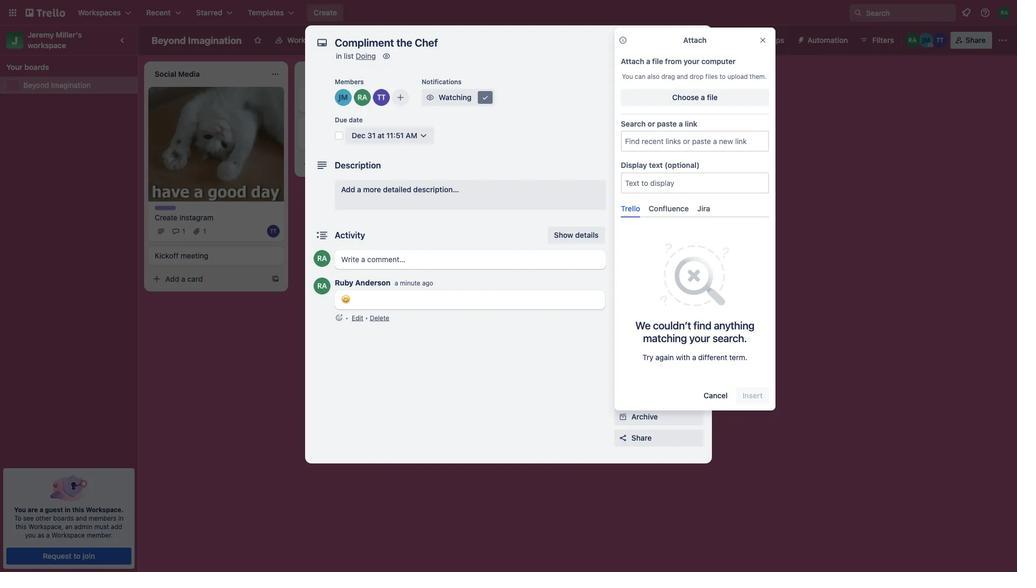 Task type: vqa. For each thing, say whether or not it's contained in the screenshot.
Choose
yes



Task type: describe. For each thing, give the bounding box(es) containing it.
0 horizontal spatial imagination
[[51, 81, 91, 90]]

0 horizontal spatial beyond imagination
[[23, 81, 91, 90]]

1 horizontal spatial and
[[677, 73, 688, 80]]

edit
[[352, 314, 363, 322]]

checklist link
[[614, 127, 703, 144]]

add members to card image
[[396, 92, 405, 103]]

create from template… image
[[271, 275, 280, 283]]

2 horizontal spatial add a card button
[[449, 92, 568, 109]]

Write a comment text field
[[335, 250, 606, 269]]

create for create instagram
[[155, 213, 177, 222]]

you for you are a guest in this workspace. to see other boards and members in this workspace, an admin must add you as a workspace member.
[[14, 506, 26, 513]]

imagination inside board name text field
[[188, 34, 242, 46]]

term.
[[729, 353, 747, 362]]

your
[[6, 63, 23, 72]]

find
[[693, 319, 711, 332]]

workspace
[[28, 41, 66, 50]]

add another list button
[[595, 61, 739, 85]]

0 vertical spatial add a card
[[466, 96, 504, 105]]

search.
[[713, 332, 747, 344]]

sm image for watching
[[425, 92, 435, 103]]

trello
[[621, 204, 640, 213]]

another
[[630, 69, 658, 77]]

board link
[[359, 32, 404, 49]]

search image
[[854, 8, 862, 17]]

you can also drag and drop files to upload them.
[[622, 73, 767, 80]]

0 vertical spatial terry turtle (terryturtle) image
[[373, 89, 390, 106]]

you for you can also drag and drop files to upload them.
[[622, 73, 633, 80]]

automation button
[[793, 32, 854, 49]]

your inside the we couldn't find anything matching your search.
[[689, 332, 710, 344]]

0 vertical spatial boards
[[24, 63, 49, 72]]

minute
[[400, 279, 420, 287]]

move
[[631, 344, 650, 353]]

1 horizontal spatial power-
[[647, 258, 672, 267]]

show details link
[[548, 227, 605, 244]]

custom
[[631, 216, 659, 225]]

1 vertical spatial terry turtle (terryturtle) image
[[388, 133, 400, 146]]

create for create
[[314, 8, 337, 17]]

archive
[[631, 412, 658, 421]]

cover link
[[614, 191, 703, 208]]

the
[[348, 122, 359, 130]]

add to card
[[614, 74, 651, 81]]

automation inside automation button
[[808, 36, 848, 44]]

a right the with
[[692, 353, 696, 362]]

again
[[655, 353, 674, 362]]

also
[[647, 73, 660, 80]]

0 horizontal spatial automation
[[614, 286, 650, 293]]

to
[[14, 514, 21, 522]]

add power-ups
[[631, 258, 686, 267]]

power-ups button
[[724, 32, 791, 49]]

members link
[[614, 85, 703, 102]]

star or unstar board image
[[253, 36, 262, 44]]

confluence
[[649, 204, 689, 213]]

as
[[38, 531, 44, 539]]

drag
[[661, 73, 675, 80]]

add power-ups link
[[614, 254, 703, 271]]

your boards with 1 items element
[[6, 61, 126, 74]]

matching
[[643, 332, 687, 344]]

instagram
[[179, 213, 214, 222]]

delete link
[[370, 314, 389, 322]]

are
[[28, 506, 38, 513]]

cancel
[[704, 391, 728, 400]]

dates
[[631, 152, 652, 161]]

0 vertical spatial jeremy miller (jeremymiller198) image
[[335, 89, 352, 106]]

a up another
[[646, 57, 650, 66]]

tab list containing trello
[[617, 200, 773, 217]]

dec for dec 31 at 11:51 am
[[352, 131, 365, 140]]

you are a guest in this workspace. to see other boards and members in this workspace, an admin must add you as a workspace member.
[[14, 506, 124, 539]]

31 for dec 31
[[331, 136, 338, 144]]

attachment
[[631, 173, 672, 182]]

we
[[635, 319, 651, 332]]

open information menu image
[[980, 7, 991, 18]]

couldn't
[[653, 319, 691, 332]]

workspace inside "you are a guest in this workspace. to see other boards and members in this workspace, an admin must add you as a workspace member."
[[52, 531, 85, 539]]

delete
[[370, 314, 389, 322]]

from
[[665, 57, 682, 66]]

0 notifications image
[[960, 6, 973, 19]]

filters button
[[856, 32, 897, 49]]

sm image for members
[[618, 88, 628, 99]]

2 horizontal spatial 1
[[356, 136, 359, 144]]

share for the right share button
[[966, 36, 986, 44]]

text
[[649, 161, 663, 170]]

kickoff meeting link
[[155, 250, 278, 261]]

add
[[111, 523, 122, 530]]

archive link
[[614, 408, 703, 425]]

a left link
[[679, 119, 683, 128]]

fields
[[661, 216, 681, 225]]

share for bottommost share button
[[631, 434, 652, 442]]

description
[[335, 160, 381, 170]]

1 vertical spatial power-
[[614, 243, 637, 251]]

more info image
[[619, 36, 627, 44]]

make template image
[[618, 386, 628, 396]]

beyond imagination link
[[23, 80, 131, 91]]

workspace,
[[28, 523, 63, 530]]

Dec 31 checkbox
[[305, 133, 342, 146]]

jeremy miller's workspace
[[28, 30, 84, 50]]

2 vertical spatial terry turtle (terryturtle) image
[[267, 225, 280, 238]]

add button
[[631, 302, 671, 310]]

(optional)
[[665, 161, 700, 170]]

ruby anderson (rubyanderson7) image right the open information menu image
[[998, 6, 1011, 19]]

sm image inside watching button
[[480, 92, 491, 103]]

2 vertical spatial add a card
[[165, 274, 203, 283]]

guest
[[45, 506, 63, 513]]

workspace visible button
[[268, 32, 357, 49]]

dec for dec 31
[[318, 136, 330, 144]]

back to home image
[[25, 4, 65, 21]]

ago
[[422, 279, 433, 287]]

1 vertical spatial ups
[[637, 243, 649, 251]]

grinning image
[[341, 295, 351, 304]]

filters
[[872, 36, 894, 44]]

with
[[676, 353, 690, 362]]

0 horizontal spatial add a card button
[[148, 270, 267, 287]]

doing link
[[356, 52, 376, 60]]

date
[[349, 116, 363, 123]]

due
[[335, 116, 347, 123]]

an
[[65, 523, 72, 530]]

list inside button
[[660, 69, 670, 77]]

at
[[378, 131, 384, 140]]

visible
[[328, 36, 351, 44]]

1 horizontal spatial in
[[118, 514, 124, 522]]

compliment
[[305, 122, 346, 130]]

add button button
[[614, 298, 703, 315]]

show menu image
[[997, 35, 1008, 46]]

labels link
[[614, 106, 703, 123]]

add reaction image
[[335, 313, 343, 323]]

create button
[[307, 4, 343, 21]]



Task type: locate. For each thing, give the bounding box(es) containing it.
0 horizontal spatial ruby anderson (rubyanderson7) image
[[314, 250, 331, 267]]

drop
[[690, 73, 704, 80]]

1 vertical spatial beyond imagination
[[23, 81, 91, 90]]

ruby anderson (rubyanderson7) image left terry turtle (terryturtle) icon
[[905, 33, 920, 48]]

31 for dec 31 at 11:51 am
[[367, 131, 376, 140]]

to
[[720, 73, 726, 80], [629, 74, 635, 81], [73, 552, 81, 560]]

2 vertical spatial in
[[118, 514, 124, 522]]

1 vertical spatial imagination
[[51, 81, 91, 90]]

thinking
[[305, 98, 334, 107]]

to left "join" at left
[[73, 552, 81, 560]]

1 vertical spatial share button
[[614, 430, 703, 447]]

choose a file
[[672, 93, 718, 102]]

in right guest
[[65, 506, 71, 513]]

jeremy miller (jeremymiller198) image
[[335, 89, 352, 106], [403, 133, 415, 146]]

0 horizontal spatial add a card
[[165, 274, 203, 283]]

or
[[648, 119, 655, 128]]

a inside ruby anderson a minute ago
[[395, 279, 398, 287]]

automation up "add button"
[[614, 286, 650, 293]]

ups down fields
[[672, 258, 686, 267]]

sm image for automation
[[793, 32, 808, 47]]

terry turtle (terryturtle) image right 'at'
[[388, 133, 400, 146]]

31 left 'at'
[[367, 131, 376, 140]]

0 vertical spatial create
[[314, 8, 337, 17]]

terry turtle (terryturtle) image
[[933, 33, 947, 48]]

try again with a different term.
[[643, 353, 747, 362]]

1 horizontal spatial you
[[622, 73, 633, 80]]

tab list
[[617, 200, 773, 217]]

0 horizontal spatial share button
[[614, 430, 703, 447]]

custom fields button
[[614, 215, 703, 226]]

workspace.
[[86, 506, 124, 513]]

attach for attach a file from your computer
[[621, 57, 644, 66]]

2 vertical spatial ups
[[672, 258, 686, 267]]

0 vertical spatial members
[[335, 78, 364, 85]]

boards inside "you are a guest in this workspace. to see other boards and members in this workspace, an admin must add you as a workspace member."
[[53, 514, 74, 522]]

power- up them.
[[745, 36, 770, 44]]

share button
[[951, 32, 992, 49], [614, 430, 703, 447]]

checklist
[[631, 131, 664, 140]]

sm image right the watching
[[480, 92, 491, 103]]

button
[[647, 302, 671, 310]]

attach up the attach a file from your computer
[[683, 36, 707, 44]]

doing
[[356, 52, 376, 60]]

terry turtle (terryturtle) image
[[373, 89, 390, 106], [388, 133, 400, 146], [267, 225, 280, 238]]

power-
[[745, 36, 770, 44], [614, 243, 637, 251], [647, 258, 672, 267]]

1 horizontal spatial imagination
[[188, 34, 242, 46]]

1 horizontal spatial this
[[72, 506, 84, 513]]

sm image down search
[[618, 130, 628, 141]]

in down "visible"
[[336, 52, 342, 60]]

1 vertical spatial you
[[14, 506, 26, 513]]

thoughts thinking
[[305, 92, 334, 107]]

1 vertical spatial list
[[660, 69, 670, 77]]

create inside 'link'
[[155, 213, 177, 222]]

sm image
[[793, 32, 808, 47], [618, 88, 628, 99], [425, 92, 435, 103], [618, 130, 628, 141], [618, 343, 628, 354], [618, 412, 628, 422]]

members down also
[[631, 89, 664, 97]]

sm image for checklist
[[618, 130, 628, 141]]

card
[[637, 74, 651, 81], [488, 96, 504, 105], [338, 160, 353, 168], [187, 274, 203, 283]]

a down dec 31
[[332, 160, 336, 168]]

file down files
[[707, 93, 718, 102]]

0 vertical spatial and
[[677, 73, 688, 80]]

share button down 0 notifications icon
[[951, 32, 992, 49]]

a minute ago link
[[395, 279, 433, 287]]

this
[[72, 506, 84, 513], [16, 523, 27, 530]]

sm image inside watching button
[[425, 92, 435, 103]]

due date
[[335, 116, 363, 123]]

1 vertical spatial add a card button
[[299, 156, 417, 173]]

2 horizontal spatial ups
[[770, 36, 784, 44]]

you up to
[[14, 506, 26, 513]]

0 vertical spatial ruby anderson (rubyanderson7) image
[[354, 89, 371, 106]]

different
[[698, 353, 727, 362]]

attach a file from your computer
[[621, 57, 736, 66]]

to for add to card
[[629, 74, 635, 81]]

jira
[[697, 204, 710, 213]]

kickoff meeting
[[155, 251, 208, 260]]

dec inside option
[[318, 136, 330, 144]]

Search or paste a link field
[[622, 132, 768, 151]]

power- inside button
[[745, 36, 770, 44]]

cover
[[631, 195, 652, 203]]

imagination down "your boards with 1 items" element
[[51, 81, 91, 90]]

power-ups up them.
[[745, 36, 784, 44]]

color: purple, title: none image
[[155, 206, 176, 210]]

display text (optional)
[[621, 161, 700, 170]]

sm image down the notifications
[[425, 92, 435, 103]]

anything
[[714, 319, 755, 332]]

jeremy
[[28, 30, 54, 39]]

color: bold red, title: "thoughts" element
[[305, 91, 334, 99]]

1 down instagram
[[203, 227, 206, 235]]

close popover image
[[759, 36, 767, 44]]

create instagram link
[[155, 212, 278, 223]]

dec inside button
[[352, 131, 365, 140]]

0 vertical spatial in
[[336, 52, 342, 60]]

terry turtle (terryturtle) image up create from template… icon
[[267, 225, 280, 238]]

sm image left archive
[[618, 412, 628, 422]]

dates button
[[614, 148, 703, 165]]

0 vertical spatial power-
[[745, 36, 770, 44]]

beyond inside board name text field
[[151, 34, 186, 46]]

11:51
[[386, 131, 404, 140]]

copy image
[[618, 364, 628, 375]]

1 horizontal spatial add a card button
[[299, 156, 417, 173]]

1 down 'create instagram'
[[182, 227, 185, 235]]

ruby anderson (rubyanderson7) image right am
[[417, 133, 430, 146]]

1 horizontal spatial automation
[[808, 36, 848, 44]]

1 horizontal spatial add a card
[[316, 160, 353, 168]]

boards up an
[[53, 514, 74, 522]]

1 horizontal spatial create
[[314, 8, 337, 17]]

1 vertical spatial add a card
[[316, 160, 353, 168]]

1 vertical spatial share
[[631, 434, 652, 442]]

0 horizontal spatial power-
[[614, 243, 637, 251]]

Search field
[[862, 5, 955, 21]]

dec down the
[[352, 131, 365, 140]]

1 horizontal spatial 31
[[367, 131, 376, 140]]

0 vertical spatial attach
[[683, 36, 707, 44]]

workspace down an
[[52, 531, 85, 539]]

paste
[[657, 119, 677, 128]]

0 vertical spatial imagination
[[188, 34, 242, 46]]

members
[[335, 78, 364, 85], [631, 89, 664, 97]]

a down 'kickoff meeting'
[[181, 274, 185, 283]]

1 vertical spatial power-ups
[[614, 243, 649, 251]]

jeremy miller (jeremymiller198) image
[[919, 33, 934, 48]]

1 horizontal spatial power-ups
[[745, 36, 784, 44]]

list left the 'doing' link
[[344, 52, 354, 60]]

1 horizontal spatial ruby anderson (rubyanderson7) image
[[354, 89, 371, 106]]

thinking link
[[305, 97, 428, 108]]

0 horizontal spatial boards
[[24, 63, 49, 72]]

search or paste a link
[[621, 119, 697, 128]]

0 vertical spatial you
[[622, 73, 633, 80]]

in list doing
[[336, 52, 376, 60]]

1 vertical spatial in
[[65, 506, 71, 513]]

this down to
[[16, 523, 27, 530]]

Mark due date as complete checkbox
[[335, 131, 343, 140]]

watching
[[439, 93, 472, 102]]

power- down custom
[[614, 243, 637, 251]]

share left 'show menu' 'image'
[[966, 36, 986, 44]]

activity
[[335, 230, 365, 240]]

create down color: purple, title: none image
[[155, 213, 177, 222]]

1 vertical spatial your
[[689, 332, 710, 344]]

jeremy miller (jeremymiller198) image up "due"
[[335, 89, 352, 106]]

you
[[25, 531, 36, 539]]

1 horizontal spatial ups
[[672, 258, 686, 267]]

1 horizontal spatial beyond imagination
[[151, 34, 242, 46]]

ruby anderson (rubyanderson7) image
[[998, 6, 1011, 19], [905, 33, 920, 48], [417, 133, 430, 146], [314, 278, 331, 295]]

sm image inside archive link
[[618, 412, 628, 422]]

move link
[[614, 340, 703, 357]]

Display text (optional) field
[[622, 173, 768, 192]]

members
[[89, 514, 116, 522]]

1 vertical spatial attach
[[621, 57, 644, 66]]

0 horizontal spatial share
[[631, 434, 652, 442]]

0 vertical spatial power-ups
[[745, 36, 784, 44]]

labels
[[631, 110, 654, 119]]

0 horizontal spatial to
[[73, 552, 81, 560]]

to right files
[[720, 73, 726, 80]]

1 horizontal spatial attach
[[683, 36, 707, 44]]

0 vertical spatial workspace
[[287, 36, 326, 44]]

compliment the chef link
[[305, 121, 428, 131]]

dec down the compliment
[[318, 136, 330, 144]]

sm image inside cover link
[[618, 194, 628, 204]]

1 down the
[[356, 136, 359, 144]]

0 horizontal spatial you
[[14, 506, 26, 513]]

to inside button
[[73, 552, 81, 560]]

sm image for archive
[[618, 412, 628, 422]]

1 horizontal spatial share
[[966, 36, 986, 44]]

file for choose
[[707, 93, 718, 102]]

beyond imagination inside board name text field
[[151, 34, 242, 46]]

and
[[677, 73, 688, 80], [76, 514, 87, 522]]

1 horizontal spatial share button
[[951, 32, 992, 49]]

sm image inside move link
[[618, 343, 628, 354]]

add a card
[[466, 96, 504, 105], [316, 160, 353, 168], [165, 274, 203, 283]]

2 vertical spatial power-
[[647, 258, 672, 267]]

j
[[12, 34, 18, 46]]

attach up add another list
[[621, 57, 644, 66]]

watching button
[[422, 89, 495, 106]]

workspace inside "button"
[[287, 36, 326, 44]]

power-ups inside button
[[745, 36, 784, 44]]

show details
[[554, 231, 599, 239]]

you left can on the top right of page
[[622, 73, 633, 80]]

chef
[[361, 122, 378, 130]]

more
[[363, 185, 381, 194]]

your up 'you can also drag and drop files to upload them.'
[[684, 57, 699, 66]]

customize views image
[[410, 35, 420, 46]]

notifications
[[422, 78, 462, 85]]

and up admin
[[76, 514, 87, 522]]

list down from
[[660, 69, 670, 77]]

workspace visible
[[287, 36, 351, 44]]

choose a file element
[[621, 89, 769, 106]]

2 horizontal spatial to
[[720, 73, 726, 80]]

1 vertical spatial beyond
[[23, 81, 49, 90]]

1 vertical spatial create
[[155, 213, 177, 222]]

sm image inside automation button
[[793, 32, 808, 47]]

admin
[[74, 523, 92, 530]]

and right drag
[[677, 73, 688, 80]]

0 vertical spatial share
[[966, 36, 986, 44]]

0 horizontal spatial in
[[65, 506, 71, 513]]

0 horizontal spatial 31
[[331, 136, 338, 144]]

1 vertical spatial and
[[76, 514, 87, 522]]

1 vertical spatial automation
[[614, 286, 650, 293]]

1 horizontal spatial boards
[[53, 514, 74, 522]]

0 horizontal spatial power-ups
[[614, 243, 649, 251]]

you inside "you are a guest in this workspace. to see other boards and members in this workspace, an admin must add you as a workspace member."
[[14, 506, 26, 513]]

sm image down board
[[381, 51, 392, 61]]

1 horizontal spatial list
[[660, 69, 670, 77]]

1 horizontal spatial to
[[629, 74, 635, 81]]

a right are
[[40, 506, 43, 513]]

share button down archive link
[[614, 430, 703, 447]]

ups up add power-ups
[[637, 243, 649, 251]]

ruby anderson a minute ago
[[335, 278, 433, 287]]

a right as
[[46, 531, 50, 539]]

Board name text field
[[146, 32, 247, 49]]

0 vertical spatial share button
[[951, 32, 992, 49]]

add another list
[[614, 69, 670, 77]]

1 vertical spatial boards
[[53, 514, 74, 522]]

sm image inside checklist link
[[618, 130, 628, 141]]

a right choose on the top right of page
[[701, 93, 705, 102]]

member.
[[87, 531, 113, 539]]

0 horizontal spatial 1
[[182, 227, 185, 235]]

sm image left cover
[[618, 194, 628, 204]]

and inside "you are a guest in this workspace. to see other boards and members in this workspace, an admin must add you as a workspace member."
[[76, 514, 87, 522]]

create instagram
[[155, 213, 214, 222]]

2 horizontal spatial power-
[[745, 36, 770, 44]]

automation left filters button
[[808, 36, 848, 44]]

ups inside button
[[770, 36, 784, 44]]

31 inside button
[[367, 131, 376, 140]]

in
[[336, 52, 342, 60], [65, 506, 71, 513], [118, 514, 124, 522]]

1 vertical spatial this
[[16, 523, 27, 530]]

meeting
[[181, 251, 208, 260]]

1 vertical spatial jeremy miller (jeremymiller198) image
[[403, 133, 415, 146]]

0 horizontal spatial ups
[[637, 243, 649, 251]]

edit link
[[352, 314, 363, 322]]

power- down custom fields button
[[647, 258, 672, 267]]

sm image left "labels"
[[618, 109, 628, 120]]

sm image inside labels link
[[618, 109, 628, 120]]

sm image for move
[[618, 343, 628, 354]]

cancel button
[[697, 387, 734, 404]]

None text field
[[329, 33, 679, 52]]

dec 31 at 11:51 am button
[[345, 127, 434, 144]]

a left more
[[357, 185, 361, 194]]

add a card button
[[449, 92, 568, 109], [299, 156, 417, 173], [148, 270, 267, 287]]

add a more detailed description…
[[341, 185, 459, 194]]

1 horizontal spatial workspace
[[287, 36, 326, 44]]

1 horizontal spatial 1
[[203, 227, 206, 235]]

power-ups down custom
[[614, 243, 649, 251]]

share down archive
[[631, 434, 652, 442]]

sm image down add to card
[[618, 88, 628, 99]]

members down the in list doing
[[335, 78, 364, 85]]

a left minute on the left
[[395, 279, 398, 287]]

share
[[966, 36, 986, 44], [631, 434, 652, 442]]

2 vertical spatial add a card button
[[148, 270, 267, 287]]

sm image right close popover image
[[793, 32, 808, 47]]

boards right 'your'
[[24, 63, 49, 72]]

2 horizontal spatial in
[[336, 52, 342, 60]]

0 vertical spatial your
[[684, 57, 699, 66]]

ruby anderson (rubyanderson7) image
[[354, 89, 371, 106], [314, 250, 331, 267]]

description…
[[413, 185, 459, 194]]

workspace left "visible"
[[287, 36, 326, 44]]

a right the watching
[[482, 96, 486, 105]]

request to join
[[43, 552, 95, 560]]

files
[[705, 73, 718, 80]]

them.
[[750, 73, 767, 80]]

ups right close popover image
[[770, 36, 784, 44]]

0 horizontal spatial jeremy miller (jeremymiller198) image
[[335, 89, 352, 106]]

1 horizontal spatial beyond
[[151, 34, 186, 46]]

0 vertical spatial file
[[652, 57, 663, 66]]

0 horizontal spatial beyond
[[23, 81, 49, 90]]

terry turtle (terryturtle) image left "add members to card" icon
[[373, 89, 390, 106]]

attach for attach
[[683, 36, 707, 44]]

primary element
[[0, 0, 1017, 25]]

list
[[344, 52, 354, 60], [660, 69, 670, 77]]

0 vertical spatial beyond imagination
[[151, 34, 242, 46]]

this up admin
[[72, 506, 84, 513]]

your down find
[[689, 332, 710, 344]]

must
[[94, 523, 109, 530]]

link
[[685, 119, 697, 128]]

join
[[82, 552, 95, 560]]

1 vertical spatial members
[[631, 89, 664, 97]]

jeremy miller (jeremymiller198) image right 'at'
[[403, 133, 415, 146]]

kickoff
[[155, 251, 179, 260]]

to for request to join
[[73, 552, 81, 560]]

1 vertical spatial workspace
[[52, 531, 85, 539]]

your boards
[[6, 63, 49, 72]]

31 down compliment the chef
[[331, 136, 338, 144]]

sm image down actions
[[618, 343, 628, 354]]

0 vertical spatial this
[[72, 506, 84, 513]]

file up also
[[652, 57, 663, 66]]

sm image
[[381, 51, 392, 61], [480, 92, 491, 103], [618, 109, 628, 120], [618, 194, 628, 204]]

power-ups
[[745, 36, 784, 44], [614, 243, 649, 251]]

0 horizontal spatial members
[[335, 78, 364, 85]]

ruby anderson (rubyanderson7) image left ruby
[[314, 278, 331, 295]]

ruby
[[335, 278, 353, 287]]

sm image inside members link
[[618, 88, 628, 99]]

file for attach
[[652, 57, 663, 66]]

create up workspace visible
[[314, 8, 337, 17]]

2 horizontal spatial add a card
[[466, 96, 504, 105]]

31 inside option
[[331, 136, 338, 144]]

0 vertical spatial list
[[344, 52, 354, 60]]

your
[[684, 57, 699, 66], [689, 332, 710, 344]]

1 vertical spatial file
[[707, 93, 718, 102]]

0 horizontal spatial this
[[16, 523, 27, 530]]

imagination left the star or unstar board icon
[[188, 34, 242, 46]]

actions
[[614, 329, 638, 336]]

in up add
[[118, 514, 124, 522]]

create inside button
[[314, 8, 337, 17]]

miller's
[[56, 30, 82, 39]]

to left also
[[629, 74, 635, 81]]



